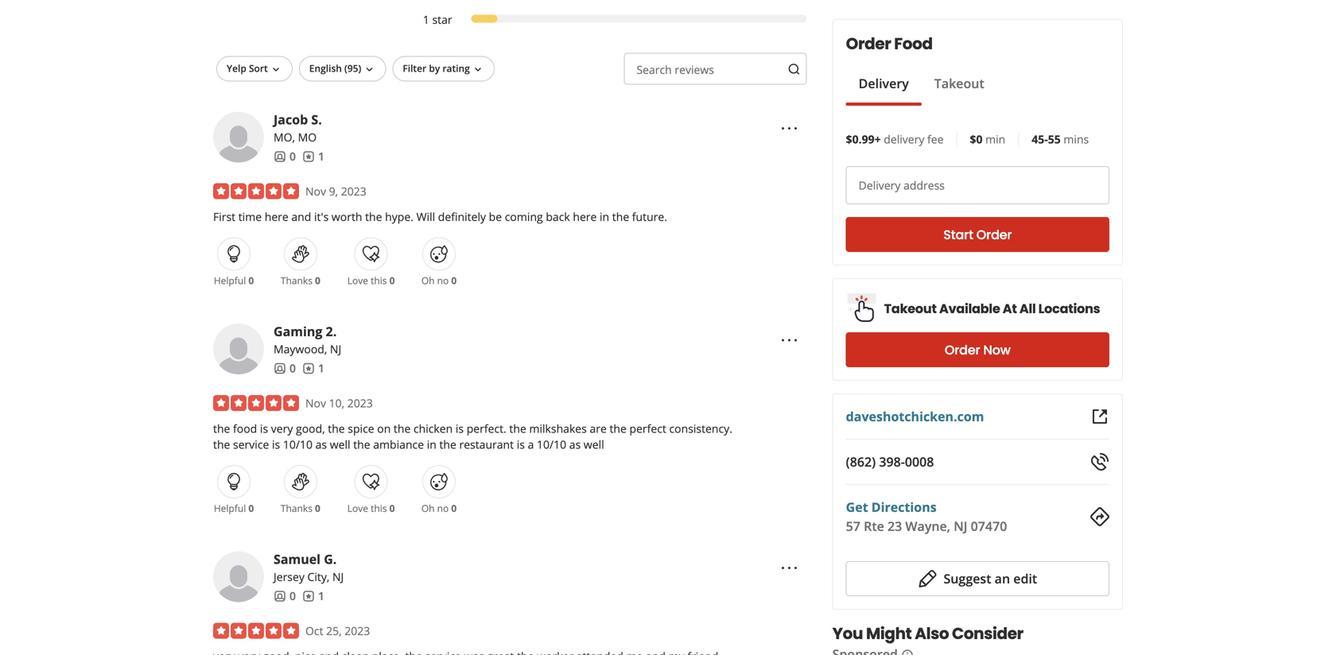 Task type: locate. For each thing, give the bounding box(es) containing it.
1 vertical spatial helpful
[[214, 502, 246, 515]]

are
[[590, 421, 607, 436]]

0 vertical spatial thanks
[[281, 274, 313, 287]]

love this 0 down ambiance
[[347, 502, 395, 515]]

helpful down first
[[214, 274, 246, 287]]

1 vertical spatial nj
[[954, 518, 968, 535]]

love this 0
[[347, 274, 395, 287], [347, 502, 395, 515]]

1 vertical spatial delivery
[[859, 178, 901, 193]]

1 vertical spatial love this 0
[[347, 502, 395, 515]]

1 thanks from the top
[[281, 274, 313, 287]]

get directions link
[[846, 499, 937, 516]]

3 menu image from the top
[[780, 559, 799, 578]]

delivery
[[859, 75, 909, 92], [859, 178, 901, 193]]

1 horizontal spatial as
[[569, 437, 581, 452]]

is left a
[[517, 437, 525, 452]]

reviews element down mo
[[302, 148, 325, 164]]

get
[[846, 499, 868, 516]]

(862) 398-0008
[[846, 453, 934, 471]]

(862)
[[846, 453, 876, 471]]

the
[[365, 209, 382, 224], [612, 209, 629, 224], [213, 421, 230, 436], [328, 421, 345, 436], [394, 421, 411, 436], [509, 421, 526, 436], [610, 421, 627, 436], [213, 437, 230, 452], [353, 437, 370, 452], [440, 437, 457, 452]]

in
[[600, 209, 610, 224], [427, 437, 437, 452]]

rte
[[864, 518, 884, 535]]

0 vertical spatial nj
[[330, 342, 341, 357]]

reviews element down city,
[[302, 588, 325, 604]]

1 vertical spatial thanks
[[281, 502, 313, 515]]

1 vertical spatial friends element
[[274, 360, 296, 376]]

filter by rating button
[[392, 56, 495, 82]]

might
[[866, 623, 912, 645]]

order left 'now'
[[945, 341, 980, 359]]

the down the chicken
[[440, 437, 457, 452]]

1 vertical spatial menu image
[[780, 331, 799, 350]]

16 chevron down v2 image
[[363, 63, 376, 76]]

0 vertical spatial 16 friends v2 image
[[274, 150, 286, 163]]

fee
[[928, 132, 944, 147]]

24 phone v2 image
[[1091, 453, 1110, 472]]

oh for jacob s.
[[422, 274, 435, 287]]

1
[[423, 12, 429, 27], [318, 149, 325, 164], [318, 361, 325, 376], [318, 589, 325, 604]]

1 10/10 from the left
[[283, 437, 313, 452]]

0 down time
[[249, 274, 254, 287]]

5 star rating image up time
[[213, 183, 299, 199]]

1 horizontal spatial 10/10
[[537, 437, 567, 452]]

yelp sort button
[[216, 56, 293, 82]]

filter reviews by 1 star rating element
[[404, 12, 807, 27]]

1 horizontal spatial 16 chevron down v2 image
[[472, 63, 484, 76]]

oh down ambiance
[[422, 502, 435, 515]]

16 chevron down v2 image
[[270, 63, 282, 76], [472, 63, 484, 76]]

0 vertical spatial menu image
[[780, 119, 799, 138]]

0 vertical spatial order
[[846, 33, 891, 55]]

food
[[894, 33, 933, 55]]

takeout available at all locations
[[884, 300, 1101, 318]]

no down the food is very good, the spice on the chicken is perfect. the milkshakes are the perfect consistency. the service is 10/10 as well the ambiance in the restaurant is a 10/10 as well
[[437, 502, 449, 515]]

0 vertical spatial takeout
[[935, 75, 985, 92]]

2023 right 10, on the left bottom
[[347, 396, 373, 411]]

2 vertical spatial 5 star rating image
[[213, 623, 299, 639]]

  text field
[[624, 53, 807, 85]]

1 vertical spatial in
[[427, 437, 437, 452]]

16 friends v2 image down jersey at the left bottom of the page
[[274, 590, 286, 603]]

thanks 0 up gaming
[[281, 274, 321, 287]]

here left and
[[265, 209, 289, 224]]

oh no 0 down first time here and it's worth the hype. will definitely be coming back here in the future.
[[422, 274, 457, 287]]

25,
[[326, 624, 342, 639]]

16 review v2 image for jacob
[[302, 150, 315, 163]]

10/10 down milkshakes on the bottom of the page
[[537, 437, 567, 452]]

1 love from the top
[[347, 274, 368, 287]]

1 no from the top
[[437, 274, 449, 287]]

2 reviews element from the top
[[302, 360, 325, 376]]

samuel g. link
[[274, 551, 337, 568]]

24 external link v2 image
[[1091, 407, 1110, 426]]

you
[[833, 623, 863, 645]]

delivery for delivery
[[859, 75, 909, 92]]

0 vertical spatial helpful 0
[[214, 274, 254, 287]]

1 5 star rating image from the top
[[213, 183, 299, 199]]

0 right 16 friends v2 icon
[[290, 361, 296, 376]]

1 16 review v2 image from the top
[[302, 150, 315, 163]]

nj
[[330, 342, 341, 357], [954, 518, 968, 535], [333, 570, 344, 585]]

thanks 0 up samuel
[[281, 502, 321, 515]]

1 helpful from the top
[[214, 274, 246, 287]]

no
[[437, 274, 449, 287], [437, 502, 449, 515]]

oh no 0
[[422, 274, 457, 287], [422, 502, 457, 515]]

nj down g.
[[333, 570, 344, 585]]

well down are
[[584, 437, 604, 452]]

0 horizontal spatial 16 chevron down v2 image
[[270, 63, 282, 76]]

friends element down jersey at the left bottom of the page
[[274, 588, 296, 604]]

friends element
[[274, 148, 296, 164], [274, 360, 296, 376], [274, 588, 296, 604]]

0 down the food is very good, the spice on the chicken is perfect. the milkshakes are the perfect consistency. the service is 10/10 as well the ambiance in the restaurant is a 10/10 as well
[[451, 502, 457, 515]]

1 horizontal spatial here
[[573, 209, 597, 224]]

takeout left available
[[884, 300, 937, 318]]

1 vertical spatial no
[[437, 502, 449, 515]]

0 vertical spatial reviews element
[[302, 148, 325, 164]]

the food is very good, the spice on the chicken is perfect. the milkshakes are the perfect consistency. the service is 10/10 as well the ambiance in the restaurant is a 10/10 as well
[[213, 421, 733, 452]]

0 down hype.
[[389, 274, 395, 287]]

2 helpful 0 from the top
[[214, 502, 254, 515]]

45-55 mins
[[1032, 132, 1089, 147]]

1 oh from the top
[[422, 274, 435, 287]]

1 well from the left
[[330, 437, 350, 452]]

0 vertical spatial no
[[437, 274, 449, 287]]

is left very
[[260, 421, 268, 436]]

2 thanks from the top
[[281, 502, 313, 515]]

16 chevron down v2 image inside filter by rating popup button
[[472, 63, 484, 76]]

16 friends v2 image for samuel g.
[[274, 590, 286, 603]]

english (95) button
[[299, 56, 386, 82]]

5 star rating image up food
[[213, 395, 299, 411]]

16 friends v2 image down mo,
[[274, 150, 286, 163]]

1 horizontal spatial well
[[584, 437, 604, 452]]

1 vertical spatial oh no 0
[[422, 502, 457, 515]]

2 menu image from the top
[[780, 331, 799, 350]]

16 chevron down v2 image inside yelp sort popup button
[[270, 63, 282, 76]]

reviews element for jacob
[[302, 148, 325, 164]]

takeout up 'delivery' tab panel
[[935, 75, 985, 92]]

16 chevron down v2 image for filter by rating
[[472, 63, 484, 76]]

16 review v2 image
[[302, 150, 315, 163], [302, 590, 315, 603]]

1 down city,
[[318, 589, 325, 604]]

0 horizontal spatial here
[[265, 209, 289, 224]]

1 delivery from the top
[[859, 75, 909, 92]]

good,
[[296, 421, 325, 436]]

sort
[[249, 62, 268, 75]]

and
[[291, 209, 311, 224]]

reviews element for gaming
[[302, 360, 325, 376]]

16 friends v2 image
[[274, 150, 286, 163], [274, 590, 286, 603]]

helpful down service
[[214, 502, 246, 515]]

love for s.
[[347, 274, 368, 287]]

1 vertical spatial 16 review v2 image
[[302, 590, 315, 603]]

tab list containing delivery
[[846, 74, 997, 106]]

delivery left address
[[859, 178, 901, 193]]

you might also consider
[[833, 623, 1024, 645]]

16 friends v2 image
[[274, 362, 286, 375]]

this down hype.
[[371, 274, 387, 287]]

0 down definitely
[[451, 274, 457, 287]]

0 horizontal spatial well
[[330, 437, 350, 452]]

well down 'spice'
[[330, 437, 350, 452]]

(0 reactions) element down hype.
[[389, 274, 395, 287]]

love this 0 down worth
[[347, 274, 395, 287]]

1 vertical spatial thanks 0
[[281, 502, 321, 515]]

0 vertical spatial thanks 0
[[281, 274, 321, 287]]

definitely
[[438, 209, 486, 224]]

english
[[309, 62, 342, 75]]

5 star rating image for gaming 2.
[[213, 395, 299, 411]]

no for s.
[[437, 274, 449, 287]]

16 info v2 image
[[901, 649, 914, 656]]

2 5 star rating image from the top
[[213, 395, 299, 411]]

delivery inside tab list
[[859, 75, 909, 92]]

takeout for takeout available at all locations
[[884, 300, 937, 318]]

in left future.
[[600, 209, 610, 224]]

16 chevron down v2 image right sort
[[270, 63, 282, 76]]

5 star rating image
[[213, 183, 299, 199], [213, 395, 299, 411], [213, 623, 299, 639]]

menu image
[[780, 119, 799, 138], [780, 331, 799, 350], [780, 559, 799, 578]]

order now link
[[846, 333, 1110, 368]]

1 vertical spatial this
[[371, 502, 387, 515]]

16 review v2 image down city,
[[302, 590, 315, 603]]

suggest an edit button
[[846, 562, 1110, 597]]

nov for jacob
[[305, 184, 326, 199]]

2023 right 25,
[[345, 624, 370, 639]]

wayne,
[[906, 518, 951, 535]]

here right back
[[573, 209, 597, 224]]

(0 reactions) element up gaming 2. link
[[315, 274, 321, 287]]

1 vertical spatial 5 star rating image
[[213, 395, 299, 411]]

2 love from the top
[[347, 502, 368, 515]]

nj left 07470
[[954, 518, 968, 535]]

star
[[432, 12, 452, 27]]

search reviews
[[637, 62, 714, 77]]

jacob s. mo, mo
[[274, 111, 322, 145]]

1 vertical spatial reviews element
[[302, 360, 325, 376]]

1 vertical spatial 16 friends v2 image
[[274, 590, 286, 603]]

0 vertical spatial friends element
[[274, 148, 296, 164]]

min
[[986, 132, 1006, 147]]

as down good,
[[316, 437, 327, 452]]

1 reviews element from the top
[[302, 148, 325, 164]]

the left hype.
[[365, 209, 382, 224]]

nj down 2.
[[330, 342, 341, 357]]

thanks up gaming
[[281, 274, 313, 287]]

1 love this 0 from the top
[[347, 274, 395, 287]]

1 oh no 0 from the top
[[422, 274, 457, 287]]

order inside button
[[977, 226, 1012, 244]]

first time here and it's worth the hype. will definitely be coming back here in the future.
[[213, 209, 667, 224]]

in down the chicken
[[427, 437, 437, 452]]

1 helpful 0 from the top
[[214, 274, 254, 287]]

order
[[846, 33, 891, 55], [977, 226, 1012, 244], [945, 341, 980, 359]]

1 vertical spatial love
[[347, 502, 368, 515]]

1 16 friends v2 image from the top
[[274, 150, 286, 163]]

16 friends v2 image for jacob s.
[[274, 150, 286, 163]]

thanks up samuel
[[281, 502, 313, 515]]

2 delivery from the top
[[859, 178, 901, 193]]

16 chevron down v2 image right rating
[[472, 63, 484, 76]]

0 vertical spatial helpful
[[214, 274, 246, 287]]

0 vertical spatial love this 0
[[347, 274, 395, 287]]

0 horizontal spatial as
[[316, 437, 327, 452]]

2023 right "9," at the top left of page
[[341, 184, 367, 199]]

(0 reactions) element
[[249, 274, 254, 287], [315, 274, 321, 287], [389, 274, 395, 287], [451, 274, 457, 287], [249, 502, 254, 515], [315, 502, 321, 515], [389, 502, 395, 515], [451, 502, 457, 515]]

2 vertical spatial nj
[[333, 570, 344, 585]]

0 horizontal spatial 10/10
[[283, 437, 313, 452]]

1 16 chevron down v2 image from the left
[[270, 63, 282, 76]]

1 vertical spatial 2023
[[347, 396, 373, 411]]

samuel g. jersey city, nj
[[274, 551, 344, 585]]

order right start
[[977, 226, 1012, 244]]

2 vertical spatial menu image
[[780, 559, 799, 578]]

gaming 2. maywood, nj
[[274, 323, 341, 357]]

perfect
[[630, 421, 667, 436]]

no down first time here and it's worth the hype. will definitely be coming back here in the future.
[[437, 274, 449, 287]]

2 16 review v2 image from the top
[[302, 590, 315, 603]]

2 vertical spatial 2023
[[345, 624, 370, 639]]

helpful 0 down service
[[214, 502, 254, 515]]

Order delivery text field
[[846, 166, 1110, 204]]

oh no 0 down ambiance
[[422, 502, 457, 515]]

maywood,
[[274, 342, 327, 357]]

2 well from the left
[[584, 437, 604, 452]]

10/10
[[283, 437, 313, 452], [537, 437, 567, 452]]

city,
[[308, 570, 330, 585]]

nov for gaming
[[305, 396, 326, 411]]

nov left "9," at the top left of page
[[305, 184, 326, 199]]

oh for gaming 2.
[[422, 502, 435, 515]]

3 friends element from the top
[[274, 588, 296, 604]]

g.
[[324, 551, 337, 568]]

0 vertical spatial delivery
[[859, 75, 909, 92]]

0 vertical spatial 2023
[[341, 184, 367, 199]]

helpful 0
[[214, 274, 254, 287], [214, 502, 254, 515]]

$0 min
[[970, 132, 1006, 147]]

0 vertical spatial 16 review v2 image
[[302, 150, 315, 163]]

2 vertical spatial reviews element
[[302, 588, 325, 604]]

0 vertical spatial in
[[600, 209, 610, 224]]

this
[[371, 274, 387, 287], [371, 502, 387, 515]]

2 love this 0 from the top
[[347, 502, 395, 515]]

2 this from the top
[[371, 502, 387, 515]]

1 friends element from the top
[[274, 148, 296, 164]]

1 vertical spatial order
[[977, 226, 1012, 244]]

2023 for 2.
[[347, 396, 373, 411]]

as down milkshakes on the bottom of the page
[[569, 437, 581, 452]]

2 thanks 0 from the top
[[281, 502, 321, 515]]

0 vertical spatial oh no 0
[[422, 274, 457, 287]]

0 vertical spatial love
[[347, 274, 368, 287]]

2 oh no 0 from the top
[[422, 502, 457, 515]]

love
[[347, 274, 368, 287], [347, 502, 368, 515]]

delivery down order food
[[859, 75, 909, 92]]

(95)
[[344, 62, 361, 75]]

3 5 star rating image from the top
[[213, 623, 299, 639]]

the left 'spice'
[[328, 421, 345, 436]]

reviews element
[[302, 148, 325, 164], [302, 360, 325, 376], [302, 588, 325, 604]]

1 menu image from the top
[[780, 119, 799, 138]]

1 as from the left
[[316, 437, 327, 452]]

16 review v2 image down mo
[[302, 150, 315, 163]]

0 vertical spatial oh
[[422, 274, 435, 287]]

delivery address
[[859, 178, 945, 193]]

2 helpful from the top
[[214, 502, 246, 515]]

0 vertical spatial 5 star rating image
[[213, 183, 299, 199]]

friends element down mo,
[[274, 148, 296, 164]]

3 reviews element from the top
[[302, 588, 325, 604]]

0 horizontal spatial in
[[427, 437, 437, 452]]

2 vertical spatial order
[[945, 341, 980, 359]]

1 vertical spatial takeout
[[884, 300, 937, 318]]

the right perfect.
[[509, 421, 526, 436]]

daveshotchicken.com
[[846, 408, 984, 425]]

friends element for samuel g.
[[274, 588, 296, 604]]

nov left 10, on the left bottom
[[305, 396, 326, 411]]

2 oh from the top
[[422, 502, 435, 515]]

2023
[[341, 184, 367, 199], [347, 396, 373, 411], [345, 624, 370, 639]]

10/10 down good,
[[283, 437, 313, 452]]

24 directions v2 image
[[1091, 508, 1110, 527]]

$0.99+ delivery fee
[[846, 132, 944, 147]]

oh down will
[[422, 274, 435, 287]]

2 no from the top
[[437, 502, 449, 515]]

0 vertical spatial nov
[[305, 184, 326, 199]]

well
[[330, 437, 350, 452], [584, 437, 604, 452]]

5 star rating image down photo of samuel g.
[[213, 623, 299, 639]]

takeout inside tab list
[[935, 75, 985, 92]]

0 up gaming 2. link
[[315, 274, 321, 287]]

reviews element down maywood,
[[302, 360, 325, 376]]

1 vertical spatial nov
[[305, 396, 326, 411]]

1 vertical spatial oh
[[422, 502, 435, 515]]

2 friends element from the top
[[274, 360, 296, 376]]

2.
[[326, 323, 337, 340]]

tab list
[[846, 74, 997, 106]]

1 here from the left
[[265, 209, 289, 224]]

2 nov from the top
[[305, 396, 326, 411]]

is right the chicken
[[456, 421, 464, 436]]

friends element left 16 review v2 icon
[[274, 360, 296, 376]]

(0 reactions) element down the food is very good, the spice on the chicken is perfect. the milkshakes are the perfect consistency. the service is 10/10 as well the ambiance in the restaurant is a 10/10 as well
[[451, 502, 457, 515]]

0 vertical spatial this
[[371, 274, 387, 287]]

2 vertical spatial friends element
[[274, 588, 296, 604]]

1 right 16 review v2 icon
[[318, 361, 325, 376]]

order left food
[[846, 33, 891, 55]]

55
[[1048, 132, 1061, 147]]

nj inside samuel g. jersey city, nj
[[333, 570, 344, 585]]

nj inside the get directions 57 rte 23 wayne, nj 07470
[[954, 518, 968, 535]]

1 thanks 0 from the top
[[281, 274, 321, 287]]

order food
[[846, 33, 933, 55]]

search image
[[788, 63, 801, 75]]

1 vertical spatial helpful 0
[[214, 502, 254, 515]]

2 16 friends v2 image from the top
[[274, 590, 286, 603]]

0008
[[905, 453, 934, 471]]

1 this from the top
[[371, 274, 387, 287]]

2 16 chevron down v2 image from the left
[[472, 63, 484, 76]]

helpful 0 down first
[[214, 274, 254, 287]]

1 down jacob s. mo, mo
[[318, 149, 325, 164]]

consider
[[952, 623, 1024, 645]]

menu image for samuel g.
[[780, 559, 799, 578]]

here
[[265, 209, 289, 224], [573, 209, 597, 224]]

this down ambiance
[[371, 502, 387, 515]]

delivery tab panel
[[846, 106, 997, 112]]

1 nov from the top
[[305, 184, 326, 199]]

is
[[260, 421, 268, 436], [456, 421, 464, 436], [272, 437, 280, 452], [517, 437, 525, 452]]



Task type: describe. For each thing, give the bounding box(es) containing it.
an
[[995, 570, 1010, 588]]

order now
[[945, 341, 1011, 359]]

0 down service
[[249, 502, 254, 515]]

2 as from the left
[[569, 437, 581, 452]]

5 star rating image for samuel g.
[[213, 623, 299, 639]]

now
[[984, 341, 1011, 359]]

no for 2.
[[437, 502, 449, 515]]

search
[[637, 62, 672, 77]]

start
[[944, 226, 974, 244]]

at
[[1003, 300, 1017, 318]]

45-
[[1032, 132, 1048, 147]]

helpful for jacob s.
[[214, 274, 246, 287]]

start order button
[[846, 217, 1110, 252]]

worth
[[332, 209, 362, 224]]

jacob s. link
[[274, 111, 322, 128]]

helpful 0 for gaming 2.
[[214, 502, 254, 515]]

ambiance
[[373, 437, 424, 452]]

57
[[846, 518, 861, 535]]

also
[[915, 623, 949, 645]]

friends element for gaming 2.
[[274, 360, 296, 376]]

suggest
[[944, 570, 992, 588]]

the right are
[[610, 421, 627, 436]]

will
[[417, 209, 435, 224]]

helpful 0 for jacob s.
[[214, 274, 254, 287]]

398-
[[879, 453, 905, 471]]

oct 25, 2023
[[305, 624, 370, 639]]

2 10/10 from the left
[[537, 437, 567, 452]]

this for 2.
[[371, 502, 387, 515]]

chicken
[[414, 421, 453, 436]]

(0 reactions) element down definitely
[[451, 274, 457, 287]]

time
[[238, 209, 262, 224]]

mins
[[1064, 132, 1089, 147]]

on
[[377, 421, 391, 436]]

gaming 2. link
[[274, 323, 337, 340]]

photo of samuel g. image
[[213, 552, 264, 603]]

order for now
[[945, 341, 980, 359]]

0 down ambiance
[[389, 502, 395, 515]]

restaurant
[[459, 437, 514, 452]]

23
[[888, 518, 902, 535]]

helpful for gaming 2.
[[214, 502, 246, 515]]

$0
[[970, 132, 983, 147]]

delivery for delivery address
[[859, 178, 901, 193]]

coming
[[505, 209, 543, 224]]

is down very
[[272, 437, 280, 452]]

9,
[[329, 184, 338, 199]]

the left service
[[213, 437, 230, 452]]

10,
[[329, 396, 345, 411]]

2023 for s.
[[341, 184, 367, 199]]

filter
[[403, 62, 427, 75]]

order for food
[[846, 33, 891, 55]]

future.
[[632, 209, 667, 224]]

0 down mo,
[[290, 149, 296, 164]]

hype.
[[385, 209, 414, 224]]

very
[[271, 421, 293, 436]]

nov 9, 2023
[[305, 184, 367, 199]]

all
[[1020, 300, 1036, 318]]

samuel
[[274, 551, 321, 568]]

first
[[213, 209, 236, 224]]

nj inside the gaming 2. maywood, nj
[[330, 342, 341, 357]]

love this 0 for gaming 2.
[[347, 502, 395, 515]]

oct
[[305, 624, 323, 639]]

menu image for gaming 2.
[[780, 331, 799, 350]]

oh no 0 for gaming 2.
[[422, 502, 457, 515]]

service
[[233, 437, 269, 452]]

this for s.
[[371, 274, 387, 287]]

the down 'spice'
[[353, 437, 370, 452]]

2 here from the left
[[573, 209, 597, 224]]

oh no 0 for jacob s.
[[422, 274, 457, 287]]

(0 reactions) element down time
[[249, 274, 254, 287]]

rating
[[443, 62, 470, 75]]

address
[[904, 178, 945, 193]]

locations
[[1039, 300, 1101, 318]]

$0.99+
[[846, 132, 881, 147]]

photo of gaming 2. image
[[213, 324, 264, 375]]

1 star
[[423, 12, 452, 27]]

24 pencil v2 image
[[918, 570, 938, 589]]

it's
[[314, 209, 329, 224]]

1 for s.
[[318, 149, 325, 164]]

love this 0 for jacob s.
[[347, 274, 395, 287]]

16 review v2 image
[[302, 362, 315, 375]]

1 horizontal spatial in
[[600, 209, 610, 224]]

16 review v2 image for samuel
[[302, 590, 315, 603]]

1 left the star
[[423, 12, 429, 27]]

(0 reactions) element down service
[[249, 502, 254, 515]]

0 down jersey at the left bottom of the page
[[290, 589, 296, 604]]

reviews
[[675, 62, 714, 77]]

spice
[[348, 421, 374, 436]]

the left future.
[[612, 209, 629, 224]]

thanks for gaming
[[281, 502, 313, 515]]

yelp
[[227, 62, 246, 75]]

friends element for jacob s.
[[274, 148, 296, 164]]

s.
[[311, 111, 322, 128]]

mo
[[298, 130, 317, 145]]

jersey
[[274, 570, 305, 585]]

thanks for jacob
[[281, 274, 313, 287]]

2023 for g.
[[345, 624, 370, 639]]

perfect.
[[467, 421, 507, 436]]

filter by rating
[[403, 62, 470, 75]]

gaming
[[274, 323, 323, 340]]

love for 2.
[[347, 502, 368, 515]]

start order
[[944, 226, 1012, 244]]

suggest an edit
[[944, 570, 1038, 588]]

(0 reactions) element down ambiance
[[389, 502, 395, 515]]

reviews element for samuel
[[302, 588, 325, 604]]

nov 10, 2023
[[305, 396, 373, 411]]

by
[[429, 62, 440, 75]]

menu image for jacob s.
[[780, 119, 799, 138]]

(0 reactions) element up samuel g. link
[[315, 502, 321, 515]]

1 for 2.
[[318, 361, 325, 376]]

thanks 0 for jacob
[[281, 274, 321, 287]]

5 star rating image for jacob s.
[[213, 183, 299, 199]]

in inside the food is very good, the spice on the chicken is perfect. the milkshakes are the perfect consistency. the service is 10/10 as well the ambiance in the restaurant is a 10/10 as well
[[427, 437, 437, 452]]

consistency.
[[669, 421, 733, 436]]

the left food
[[213, 421, 230, 436]]

the up ambiance
[[394, 421, 411, 436]]

available
[[940, 300, 1000, 318]]

daveshotchicken.com link
[[846, 408, 984, 425]]

takeout for takeout
[[935, 75, 985, 92]]

food
[[233, 421, 257, 436]]

0 up samuel g. link
[[315, 502, 321, 515]]

16 chevron down v2 image for yelp sort
[[270, 63, 282, 76]]

thanks 0 for gaming
[[281, 502, 321, 515]]

jacob
[[274, 111, 308, 128]]

1 for g.
[[318, 589, 325, 604]]

07470
[[971, 518, 1007, 535]]

english (95)
[[309, 62, 361, 75]]

photo of jacob s. image
[[213, 112, 264, 163]]



Task type: vqa. For each thing, say whether or not it's contained in the screenshot.
Cpa
no



